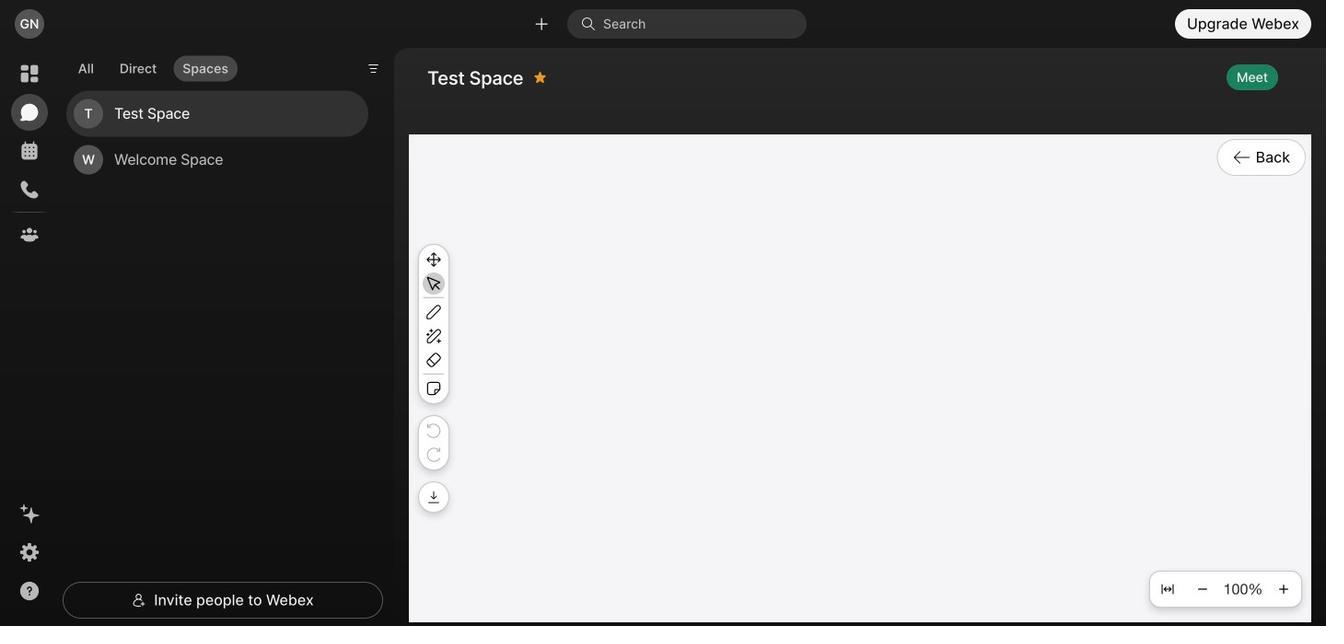 Task type: locate. For each thing, give the bounding box(es) containing it.
welcome space list item
[[66, 137, 369, 183]]

webex tab list
[[11, 55, 48, 253]]

navigation
[[0, 48, 59, 627]]

test space list item
[[66, 91, 369, 137]]

tab list
[[64, 44, 242, 87]]



Task type: vqa. For each thing, say whether or not it's contained in the screenshot.
tab list
yes



